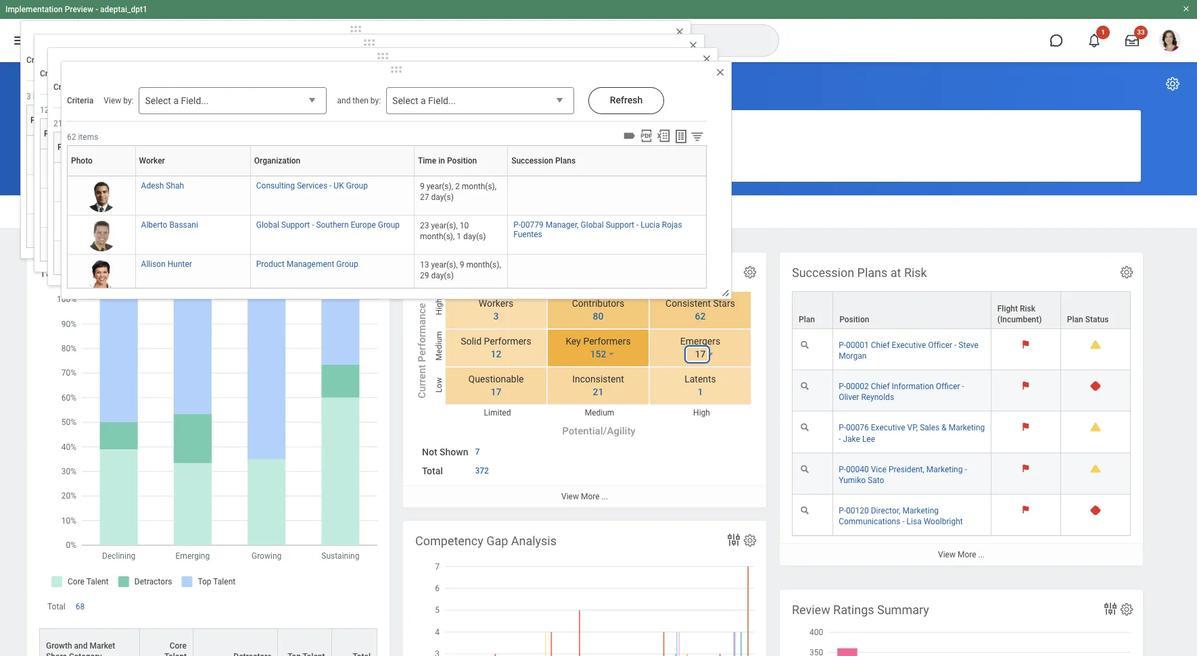 Task type: describe. For each thing, give the bounding box(es) containing it.
day(s) for credit & collections department
[[394, 258, 416, 267]]

it operations group
[[204, 219, 276, 229]]

3 inside workers 3
[[494, 311, 499, 322]]

0 vertical spatial risk
[[204, 141, 219, 150]]

east
[[281, 193, 297, 203]]

employee's photo (blair white) image
[[59, 154, 90, 185]]

global support - latam group
[[243, 233, 353, 242]]

13 inside 13 year(s), 9 month(s), 29 day(s)
[[420, 260, 429, 270]]

1 vertical spatial then
[[339, 83, 355, 92]]

internal
[[247, 168, 274, 177]]

adesh shah
[[141, 181, 184, 191]]

collections
[[277, 246, 318, 256]]

organization button for select a field...
[[254, 145, 419, 176]]

- inside p-00779 manager, global support - lucia rojas fuentes
[[637, 221, 639, 230]]

00040
[[846, 465, 869, 475]]

0 horizontal spatial close image
[[674, 26, 685, 37]]

employee's photo (arjit mitra) image
[[72, 168, 103, 199]]

p- for 00001
[[839, 341, 846, 351]]

implementation
[[5, 5, 63, 14]]

global support - latam group link
[[243, 230, 353, 242]]

21 inside the inconsistent 21
[[593, 387, 604, 398]]

photo for 62
[[71, 156, 93, 166]]

configure competency gap analysis image
[[743, 534, 758, 549]]

1 horizontal spatial close image
[[702, 53, 712, 64]]

view printable version (pdf) image
[[626, 115, 641, 130]]

0 vertical spatial 62
[[67, 132, 76, 142]]

competency gap analysis element
[[403, 522, 767, 657]]

acquire
[[217, 206, 247, 216]]

p- for 00076
[[839, 424, 846, 433]]

1 for risk management
[[413, 141, 418, 151]]

by for potential/agility
[[489, 266, 501, 280]]

blair
[[114, 154, 130, 164]]

year(s), for it services group
[[332, 181, 359, 190]]

day(s) for product management group
[[431, 271, 454, 281]]

in for refresh
[[412, 143, 419, 152]]

12 for 12 year(s), 8 month(s), 11 day(s)
[[395, 155, 404, 164]]

risk inside flight risk (incumbent)
[[1020, 305, 1036, 314]]

jared
[[101, 180, 121, 189]]

alberto bassani
[[141, 221, 198, 230]]

152 button
[[582, 348, 608, 361]]

and inside button
[[214, 127, 229, 137]]

23 year(s), 10 month(s), 1 day(s) for global support - southern europe group
[[420, 221, 486, 242]]

low
[[434, 378, 444, 393]]

morgan
[[839, 352, 867, 361]]

worker button up "bradley"
[[98, 105, 203, 135]]

2 vertical spatial and then by:
[[337, 96, 381, 106]]

plan, execute and analyze main content
[[0, 62, 1197, 657]]

17 inside questionable 17
[[491, 387, 502, 398]]

summary
[[877, 603, 929, 618]]

2 select from the left
[[392, 95, 418, 106]]

view more ... for succession plans at risk
[[938, 551, 985, 560]]

gap
[[487, 534, 508, 549]]

plan status
[[1067, 315, 1109, 325]]

1 horizontal spatial growth
[[174, 266, 213, 280]]

operations
[[213, 219, 252, 229]]

view by: for 3 items
[[63, 55, 93, 65]]

152
[[590, 349, 606, 360]]

1 vertical spatial talent
[[39, 266, 73, 280]]

day(s) for field sales - emea group
[[400, 219, 423, 228]]

- up the internal systems department link
[[299, 154, 301, 164]]

9 inside 9 year(s), 0 month(s), 18 day(s)
[[325, 181, 330, 190]]

12 items
[[40, 105, 71, 115]]

day(s) for it operations group
[[325, 231, 348, 240]]

talent by market share / growth element
[[27, 253, 390, 657]]

lisa
[[907, 517, 922, 527]]

0 vertical spatial department
[[309, 168, 352, 177]]

review ratings summary element
[[780, 591, 1143, 657]]

2 vertical spatial refresh
[[610, 95, 643, 106]]

global support - southern europe group link
[[256, 218, 400, 230]]

7 inside 7 year(s), 9 month(s), 1 day(s)
[[395, 194, 399, 204]]

0 vertical spatial refresh
[[570, 54, 602, 65]]

3 items
[[26, 92, 53, 101]]

justify image
[[12, 32, 28, 49]]

p-00002 chief information officer - oliver reynolds
[[839, 382, 965, 403]]

access
[[346, 206, 374, 216]]

day(s) for consulting services - uk group
[[431, 193, 454, 202]]

credit & collections department link
[[247, 244, 362, 256]]

plans for 8 year(s), 10 month(s), 1 day(s)
[[536, 143, 556, 152]]

use this dashboard to help plan and manage your people
[[86, 127, 311, 137]]

00120
[[846, 507, 869, 516]]

risk management
[[204, 141, 269, 150]]

year(s), for risk management
[[336, 141, 363, 151]]

criteria for 3
[[26, 55, 53, 65]]

photo for 21
[[58, 143, 79, 152]]

1 inside 1 button
[[1101, 28, 1105, 36]]

1 performance from the top
[[415, 266, 486, 280]]

p-00076 executive vp, sales & marketing - jake lee row
[[792, 412, 1131, 454]]

benjamin green link
[[128, 204, 185, 216]]

profile logan mcneil image
[[1160, 30, 1181, 54]]

23 year(s), 10 month(s), 1 day(s) for risk management
[[325, 141, 420, 162]]

- inside p-00002 chief information officer - oliver reynolds
[[962, 382, 965, 392]]

green
[[163, 207, 185, 216]]

organization for refresh
[[245, 143, 291, 152]]

plan inside tab list
[[27, 206, 44, 216]]

8 inside 12 year(s), 8 month(s), 11 day(s)
[[435, 155, 439, 164]]

flight risk (incumbent) button
[[992, 292, 1061, 329]]

employee's photo (carolina souza) image
[[59, 233, 90, 264]]

9 inside 13 year(s), 9 month(s), 29 day(s)
[[460, 260, 464, 270]]

emergers
[[680, 336, 721, 347]]

plan status button
[[1061, 292, 1130, 329]]

carolina souza link
[[114, 230, 168, 242]]

7 inside 'not shown 7'
[[475, 448, 480, 457]]

day(s) for risk management
[[325, 152, 348, 162]]

2 select a field... from the left
[[392, 95, 456, 106]]

export to excel image for 23 year(s), 10 month(s), 1 day(s)
[[616, 88, 631, 103]]

month(s), for risk management
[[376, 141, 411, 151]]

management for product
[[287, 260, 334, 269]]

succession inside plan, execute and analyze main content
[[792, 266, 855, 280]]

- inside p-00040 vice president, marketing - yumiko sato
[[965, 465, 967, 475]]

emergency talent access
[[274, 206, 374, 216]]

view inside performance by potential/agility element
[[562, 492, 579, 502]]

configure and view chart data image
[[726, 532, 742, 549]]

performance by potential/agility
[[415, 266, 591, 280]]

day(s) for global support - latam group
[[395, 244, 417, 254]]

bunji
[[114, 193, 132, 203]]

23 year(s), 10 month(s), 1 day(s) for it operations group
[[325, 220, 420, 240]]

00076
[[846, 424, 869, 433]]

performance by potential/agility element
[[403, 253, 767, 508]]

0 vertical spatial worker
[[98, 116, 124, 125]]

brett campbell link
[[128, 244, 181, 256]]

13 inside 9 year(s), 9 month(s), 13 day(s)
[[472, 247, 481, 256]]

1 vertical spatial and then by:
[[324, 83, 367, 92]]

sales inside "link"
[[266, 207, 286, 216]]

succession for 9 year(s), 2 month(s), 27 day(s)
[[512, 156, 553, 166]]

year(s), inside 12 year(s), 8 month(s), 11 day(s)
[[406, 155, 433, 164]]

performers for solid performers 12
[[484, 336, 532, 347]]

2 vertical spatial then
[[353, 96, 369, 106]]

- inside banner
[[95, 5, 98, 14]]

0 horizontal spatial &
[[270, 246, 275, 256]]

0 horizontal spatial close image
[[688, 40, 699, 51]]

0 vertical spatial 17 button
[[687, 348, 708, 361]]

p-00001 chief executive officer - steve morgan row
[[792, 330, 1131, 371]]

p-00779 manager, global support - lucia rojas fuentes link
[[514, 218, 682, 239]]

23 for global support - southern europe group
[[420, 221, 429, 231]]

worker for select a field...
[[139, 156, 165, 166]]

month(s), inside 12 year(s), 8 month(s), 11 day(s)
[[441, 155, 476, 164]]

implementation preview -   adeptai_dpt1 banner
[[0, 0, 1197, 62]]

1 vertical spatial potential/agility
[[562, 426, 636, 438]]

0 vertical spatial in
[[344, 116, 350, 125]]

row containing flight risk (incumbent)
[[792, 292, 1131, 330]]

alberto
[[141, 221, 167, 230]]

9 inside 9 year(s), 2 month(s), 27 day(s)
[[420, 182, 425, 191]]

consistent stars 62
[[666, 299, 735, 322]]

fuentes
[[514, 230, 542, 239]]

global for global support - southern europe group
[[256, 221, 279, 230]]

00015
[[449, 219, 472, 229]]

perkins
[[132, 219, 159, 229]]

0 vertical spatial high
[[434, 299, 444, 316]]

employee's photo (allison hunter) image
[[86, 260, 117, 291]]

ratings
[[834, 603, 874, 618]]

9 year(s), 9 month(s), 13 day(s)
[[394, 247, 483, 267]]

12 year(s), 8 month(s), 11 day(s)
[[395, 155, 489, 175]]

21 button
[[585, 386, 606, 399]]

talent for core
[[164, 653, 187, 657]]

3 button
[[485, 311, 501, 323]]

- up latam
[[312, 221, 314, 230]]

p- for 00120
[[839, 507, 846, 516]]

year(s), for support – east japan group
[[401, 194, 428, 204]]

& inside p-00076 executive vp, sales & marketing - jake lee
[[942, 424, 947, 433]]

p-00001 chief executive officer - steve morgan link
[[839, 338, 979, 361]]

arjit
[[128, 168, 142, 177]]

view printable version (pdf) image for 23 year(s), 10 month(s), 1 day(s)
[[599, 88, 614, 103]]

marketing inside p-00076 executive vp, sales & marketing - jake lee
[[949, 424, 985, 433]]

credit
[[247, 246, 268, 256]]

criteria up 3 items
[[40, 69, 67, 78]]

12 year(s), 10 month(s), 24 day(s)
[[395, 233, 494, 254]]

ellis
[[123, 180, 138, 189]]

2 performance from the top
[[416, 304, 428, 363]]

services for consulting
[[297, 181, 328, 191]]

questionable 17
[[469, 374, 524, 398]]

worker for refresh
[[126, 143, 151, 152]]

southern
[[316, 221, 349, 230]]

marketing inside p-00040 vice president, marketing - yumiko sato
[[927, 465, 963, 475]]

it services group
[[204, 180, 267, 189]]

position for 9
[[447, 156, 477, 166]]

row inside talent by market share / growth element
[[39, 629, 377, 657]]

- up credit & collections department link
[[299, 233, 301, 242]]

2 a from the left
[[421, 95, 426, 106]]

position inside popup button
[[840, 315, 870, 325]]

day(s) for global support - southern europe group
[[463, 232, 486, 242]]

succession for 8 year(s), 10 month(s), 1 day(s)
[[492, 143, 534, 152]]

to
[[164, 127, 172, 137]]

president,
[[889, 465, 925, 475]]

officer for executive
[[928, 341, 953, 351]]

day(s) for it services group
[[325, 192, 348, 201]]

p-00120 director, marketing communications - lisa woolbright row
[[792, 495, 1131, 536]]

0 vertical spatial potential/agility
[[504, 266, 591, 280]]

alberto bassani link
[[141, 218, 198, 230]]

consulting
[[256, 181, 295, 191]]

key performers
[[566, 336, 631, 347]]

director, for marketing
[[871, 507, 901, 516]]

field sales - emea group link
[[247, 204, 338, 216]]

group inside "link"
[[316, 207, 338, 216]]

select to filter grid data image
[[649, 89, 664, 103]]

0 vertical spatial succession plans
[[440, 116, 504, 125]]

month(s), for global support - latam group
[[446, 233, 480, 243]]

latam
[[303, 233, 329, 242]]

0 vertical spatial succession plans button
[[440, 116, 662, 125]]

position for 23
[[352, 116, 382, 125]]

0 horizontal spatial 17 button
[[483, 386, 504, 399]]

contributors 80
[[572, 299, 625, 322]]

solid
[[461, 336, 482, 347]]

... for performance by potential/agility
[[602, 492, 608, 502]]

0 vertical spatial then
[[312, 55, 328, 65]]

1 vertical spatial refresh
[[597, 81, 629, 92]]

field sales - emea group
[[247, 207, 338, 216]]

1 select a field... from the left
[[145, 95, 209, 106]]

23 for risk management
[[325, 141, 334, 151]]

month(s), for global support - southern europe group
[[420, 232, 455, 242]]

month(s), for internal systems department
[[440, 168, 475, 178]]

bunji asai （朝井 文治） link
[[114, 191, 203, 203]]

emergency
[[274, 206, 317, 216]]

62 button
[[687, 311, 708, 323]]

tab list inside plan, execute and analyze main content
[[14, 196, 1184, 229]]

move modal image for 23
[[342, 21, 369, 37]]

p-00001 chief executive officer - steve morgan
[[839, 341, 979, 361]]

9 year(s), 2 month(s), 27 day(s)
[[420, 182, 499, 202]]

risk management link
[[204, 138, 269, 150]]

tag image for 23 year(s), 10 month(s), 1 day(s)
[[582, 88, 597, 103]]

month(s), for field sales - emea group
[[445, 208, 479, 217]]

p-00002 chief information officer - oliver reynolds row
[[792, 371, 1131, 412]]

0 vertical spatial organization
[[202, 116, 248, 125]]

23 for field sales - emea group
[[394, 208, 403, 217]]

campbell
[[147, 246, 181, 256]]

23 year(s), 10 month(s), 1 day(s) for field sales - emea group
[[394, 208, 481, 228]]

product management group
[[256, 260, 358, 269]]

1 field... from the left
[[181, 95, 209, 106]]

borrow
[[162, 206, 190, 216]]

68
[[76, 603, 85, 612]]

0 horizontal spatial 21
[[53, 119, 63, 128]]

p-00779 manager, global support - lucia rojas fuentes
[[514, 221, 682, 239]]

1 select from the left
[[145, 95, 171, 106]]

configure and view chart data image
[[1103, 601, 1119, 618]]

view more ... link for succession plans at risk
[[780, 544, 1143, 566]]

resize modal image
[[721, 289, 731, 299]]

configure performance by potential/agility image
[[743, 265, 758, 280]]

0 horizontal spatial 3
[[26, 92, 31, 101]]

13 year(s), 9 month(s), 29 day(s)
[[420, 260, 503, 281]]

18
[[404, 181, 413, 190]]

month(s), for it services group
[[367, 181, 402, 190]]

global inside p-00779 manager, global support - lucia rojas fuentes
[[581, 221, 604, 230]]

time for select a field...
[[418, 156, 437, 166]]



Task type: vqa. For each thing, say whether or not it's contained in the screenshot.
related actions icon to the bottom
no



Task type: locate. For each thing, give the bounding box(es) containing it.
johansson
[[618, 219, 658, 229]]

it right shah
[[204, 180, 211, 189]]

24
[[482, 233, 492, 243]]

1 vertical spatial sales
[[920, 424, 940, 433]]

year(s), inside 12 year(s), 10 month(s), 24 day(s)
[[406, 233, 433, 243]]

68 button
[[76, 602, 87, 613]]

export to worksheets image
[[633, 88, 649, 104], [660, 115, 676, 131]]

1 horizontal spatial select
[[392, 95, 418, 106]]

33 button
[[1118, 26, 1148, 55]]

day(s) right 29
[[431, 271, 454, 281]]

2 vertical spatial time
[[418, 156, 437, 166]]

day(s) up uk
[[325, 152, 348, 162]]

p- inside 'p-00001 chief executive officer - steve morgan'
[[839, 341, 846, 351]]

1 vertical spatial row
[[39, 629, 377, 657]]

view by: down plan, execute and analyze
[[104, 96, 134, 106]]

performers up 152
[[583, 336, 631, 347]]

0 vertical spatial more
[[581, 492, 600, 502]]

0 horizontal spatial select a field...
[[145, 95, 209, 106]]

17 button down questionable
[[483, 386, 504, 399]]

support up field
[[243, 193, 272, 203]]

select to filter grid data image for refresh
[[677, 116, 691, 130]]

time in position for refresh
[[392, 143, 451, 152]]

0 horizontal spatial 62
[[67, 132, 76, 142]]

- left steve
[[955, 341, 957, 351]]

year(s), inside 8 year(s), 10 month(s), 1 day(s)
[[400, 168, 427, 178]]

1 inside 8 year(s), 10 month(s), 1 day(s)
[[477, 168, 481, 178]]

10 for field sales - emea group
[[433, 208, 443, 217]]

p- inside p-00002 chief information officer - oliver reynolds
[[839, 382, 846, 392]]

- left lucia
[[637, 221, 639, 230]]

10
[[365, 141, 374, 151], [429, 168, 438, 178], [433, 208, 443, 217], [365, 220, 374, 229], [460, 221, 469, 231], [435, 233, 444, 243]]

0 vertical spatial sales
[[266, 207, 286, 216]]

plan,
[[27, 74, 64, 93]]

latents 1
[[685, 374, 716, 398]]

0 vertical spatial share
[[132, 266, 163, 280]]

charles bradley
[[101, 141, 157, 150]]

month(s), up 2 at left top
[[440, 168, 475, 178]]

view printable version (pdf) image for 12 year(s), 8 month(s), 11 day(s)
[[612, 101, 627, 116]]

12 up 9 year(s), 9 month(s), 13 day(s)
[[395, 233, 404, 243]]

arjit mitra link
[[128, 165, 163, 177]]

0 vertical spatial export to worksheets image
[[633, 88, 649, 104]]

view
[[63, 55, 81, 65], [104, 96, 121, 106], [562, 492, 579, 502], [938, 551, 956, 560]]

year(s), down the access
[[336, 220, 363, 229]]

year(s), for product management group
[[431, 260, 458, 270]]

10 up 27 on the top left of page
[[429, 168, 438, 178]]

export to worksheets image for 8 year(s), 10 month(s), 1 day(s)
[[660, 115, 676, 131]]

0 horizontal spatial time
[[323, 116, 342, 125]]

p- for 00040
[[839, 465, 846, 475]]

0 vertical spatial chief
[[871, 341, 890, 351]]

position up 12 year(s), 8 month(s), 11 day(s)
[[421, 143, 451, 152]]

1 performers from the left
[[484, 336, 532, 347]]

...
[[602, 492, 608, 502], [979, 551, 985, 560]]

year(s), up 0
[[336, 141, 363, 151]]

month(s),
[[376, 141, 411, 151], [441, 155, 476, 164], [440, 168, 475, 178], [367, 181, 402, 190], [462, 182, 497, 191], [437, 194, 471, 204], [445, 208, 479, 217], [376, 220, 411, 229], [420, 232, 455, 242], [446, 233, 480, 243], [436, 247, 470, 256], [466, 260, 501, 270]]

medium down 21 dropdown button
[[585, 409, 615, 418]]

charles
[[101, 141, 128, 150]]

year(s), for internal systems department
[[400, 168, 427, 178]]

it inside it operations group link
[[204, 219, 211, 229]]

0 vertical spatial talent
[[319, 206, 344, 216]]

organization button up uk
[[254, 145, 419, 176]]

view by: up 'execute'
[[63, 55, 93, 65]]

1 vertical spatial 13
[[420, 260, 429, 270]]

succession plans for refresh
[[492, 143, 556, 152]]

items for 3 items
[[33, 92, 53, 101]]

17 button down emergers
[[687, 348, 708, 361]]

day(s) inside 9 year(s), 2 month(s), 27 day(s)
[[431, 193, 454, 202]]

0 vertical spatial close image
[[674, 26, 685, 37]]

select to filter grid data image
[[663, 102, 678, 116], [677, 116, 691, 130], [690, 129, 705, 143]]

succession
[[440, 116, 482, 125], [492, 143, 534, 152], [512, 156, 553, 166], [792, 266, 855, 280]]

support for canada
[[268, 154, 297, 164]]

10 up 9 year(s), 9 month(s), 13 day(s)
[[435, 233, 444, 243]]

23 year(s), 10 month(s), 1 day(s)
[[325, 141, 420, 162], [394, 208, 481, 228], [325, 220, 420, 240], [420, 221, 486, 242]]

1 vertical spatial in
[[412, 143, 419, 152]]

competency
[[415, 534, 484, 549]]

performers inside solid performers 12
[[484, 336, 532, 347]]

current
[[416, 365, 428, 399]]

succession plans button for refresh
[[492, 143, 689, 152]]

core
[[170, 642, 187, 652]]

photo for 3
[[30, 116, 52, 125]]

0 vertical spatial medium
[[434, 332, 444, 361]]

9 inside 7 year(s), 9 month(s), 1 day(s)
[[430, 194, 435, 204]]

month(s), for it operations group
[[376, 220, 411, 229]]

notifications large image
[[1088, 34, 1101, 47]]

17
[[695, 349, 706, 360], [491, 387, 502, 398]]

employee's photo (alberto bassani) image
[[86, 221, 117, 252]]

row
[[792, 292, 1131, 330], [39, 629, 377, 657]]

p- inside p-00779 manager, global support - lucia rojas fuentes
[[514, 221, 521, 230]]

allison hunter
[[141, 260, 192, 269]]

move modal image
[[369, 48, 396, 64]]

more
[[581, 492, 600, 502], [958, 551, 977, 560]]

employee's photo (brett campbell) image
[[72, 246, 103, 277]]

plan inside button
[[194, 127, 212, 137]]

1 vertical spatial close image
[[715, 67, 726, 78]]

potential/agility down the fuentes
[[504, 266, 591, 280]]

p- inside p-00120 director, marketing communications - lisa woolbright
[[839, 507, 846, 516]]

12
[[40, 105, 49, 115], [395, 155, 404, 164], [395, 233, 404, 243], [491, 349, 502, 360]]

- right preview
[[95, 5, 98, 14]]

10 down the access
[[365, 220, 374, 229]]

tag image
[[582, 88, 597, 103], [609, 115, 624, 130]]

charles bradley link
[[101, 138, 157, 150]]

0 horizontal spatial high
[[434, 299, 444, 316]]

organization for select a field...
[[254, 156, 301, 166]]

talent inside popup button
[[164, 653, 187, 657]]

1 vertical spatial view by:
[[104, 96, 134, 106]]

high down 1 dropdown button
[[693, 409, 710, 418]]

services up acquire at the top left of page
[[213, 180, 244, 189]]

1 horizontal spatial share
[[132, 266, 163, 280]]

... inside performance by potential/agility element
[[602, 492, 608, 502]]

0 horizontal spatial row
[[39, 629, 377, 657]]

0 horizontal spatial export to excel image
[[616, 88, 631, 103]]

in up global support - canada group link
[[344, 116, 350, 125]]

lee
[[863, 435, 875, 444]]

2 horizontal spatial time
[[418, 156, 437, 166]]

1 it from the top
[[204, 180, 211, 189]]

chief up the reynolds
[[871, 382, 890, 392]]

global support - southern europe group
[[256, 221, 400, 230]]

- inside p-00076 executive vp, sales & marketing - jake lee
[[839, 435, 841, 444]]

2 select a field... button from the left
[[386, 87, 574, 115]]

p- inside p-00040 vice president, marketing - yumiko sato
[[839, 465, 846, 475]]

00002
[[846, 382, 869, 392]]

tag image for 8 year(s), 10 month(s), 1 day(s)
[[609, 115, 624, 130]]

director, inside p-00120 director, marketing communications - lisa woolbright
[[871, 507, 901, 516]]

7 year(s), 9 month(s), 1 day(s)
[[395, 194, 480, 215]]

marketing inside p-00120 director, marketing communications - lisa woolbright
[[903, 507, 939, 516]]

（朝井
[[152, 193, 176, 203]]

372 button
[[475, 466, 491, 477]]

0 horizontal spatial management
[[221, 141, 269, 150]]

0 horizontal spatial performers
[[484, 336, 532, 347]]

year(s), down 27 on the top left of page
[[405, 208, 431, 217]]

white
[[132, 154, 153, 164]]

performers up '12' dropdown button
[[484, 336, 532, 347]]

employee's photo (adesh shah) image
[[86, 181, 117, 212]]

criteria down 'execute'
[[67, 96, 94, 106]]

market for by
[[91, 266, 129, 280]]

marketing down p-00002 chief information officer - oliver reynolds row
[[949, 424, 985, 433]]

1 vertical spatial risk
[[904, 266, 927, 280]]

1 inside latents 1
[[698, 387, 703, 398]]

Search Workday  search field
[[457, 26, 751, 55]]

1 horizontal spatial medium
[[585, 409, 615, 418]]

p- for 00015
[[442, 219, 449, 229]]

0 vertical spatial close image
[[688, 40, 699, 51]]

- left uk
[[330, 181, 332, 191]]

month(s), inside 9 year(s), 9 month(s), 13 day(s)
[[436, 247, 470, 256]]

export to excel image
[[629, 101, 644, 116], [643, 115, 658, 130]]

officer inside p-00002 chief information officer - oliver reynolds
[[936, 382, 960, 392]]

executive inside 'p-00001 chief executive officer - steve morgan'
[[892, 341, 926, 351]]

12 inside 12 year(s), 8 month(s), 11 day(s)
[[395, 155, 404, 164]]

0 vertical spatial 17
[[695, 349, 706, 360]]

1 vertical spatial time in position
[[392, 143, 451, 152]]

total for 68
[[47, 603, 65, 612]]

plan inside 'popup button'
[[1067, 315, 1084, 325]]

in up 12 year(s), 8 month(s), 11 day(s)
[[412, 143, 419, 152]]

succession plans button
[[440, 116, 662, 125], [492, 143, 689, 152], [512, 156, 703, 166]]

tab list
[[14, 196, 1184, 229]]

62 inside consistent stars 62
[[695, 311, 706, 322]]

plans for 23 year(s), 10 month(s), 1 day(s)
[[484, 116, 504, 125]]

2 horizontal spatial talent
[[319, 206, 344, 216]]

day(s) inside 13 year(s), 9 month(s), 29 day(s)
[[431, 271, 454, 281]]

worker button up shah
[[126, 132, 246, 162]]

timothy
[[101, 219, 130, 229]]

employee's photo (benjamin green) image
[[72, 207, 103, 238]]

12 up questionable
[[491, 349, 502, 360]]

- inside 'p-00001 chief executive officer - steve morgan'
[[955, 341, 957, 351]]

year(s), inside 9 year(s), 2 month(s), 27 day(s)
[[427, 182, 453, 191]]

1 inside 7 year(s), 9 month(s), 1 day(s)
[[473, 194, 478, 204]]

share
[[132, 266, 163, 280], [46, 653, 67, 657]]

select up to
[[145, 95, 171, 106]]

month(s), up 13 year(s), 9 month(s), 29 day(s)
[[436, 247, 470, 256]]

0 horizontal spatial 17
[[491, 387, 502, 398]]

day(s) inside 9 year(s), 9 month(s), 13 day(s)
[[394, 258, 416, 267]]

year(s), inside 7 year(s), 9 month(s), 1 day(s)
[[401, 194, 428, 204]]

17 inside dropdown button
[[695, 349, 706, 360]]

day(s)
[[325, 152, 348, 162], [395, 166, 417, 175], [394, 179, 416, 189], [325, 192, 348, 201], [431, 193, 454, 202], [395, 205, 417, 215], [400, 219, 423, 228], [325, 231, 348, 240], [463, 232, 486, 242], [395, 244, 417, 254], [394, 258, 416, 267], [431, 271, 454, 281]]

director, up communications
[[871, 507, 901, 516]]

2 chief from the top
[[871, 382, 890, 392]]

1 horizontal spatial 17
[[695, 349, 706, 360]]

day(s) inside 8 year(s), 10 month(s), 1 day(s)
[[394, 179, 416, 189]]

tab list containing plan
[[14, 196, 1184, 229]]

items for 62 items
[[78, 132, 98, 142]]

2 vertical spatial risk
[[1020, 305, 1036, 314]]

growth and market share category
[[46, 642, 115, 657]]

1 a from the left
[[173, 95, 179, 106]]

europe
[[351, 221, 376, 230]]

view inside succession plans at risk element
[[938, 551, 956, 560]]

marketing right president,
[[927, 465, 963, 475]]

1 chief from the top
[[871, 341, 890, 351]]

year(s), up 18
[[400, 168, 427, 178]]

by for market
[[76, 266, 88, 280]]

market inside growth and market share category
[[90, 642, 115, 652]]

global for global support - canada group
[[243, 154, 266, 164]]

product management group link
[[256, 257, 358, 269]]

month(s), right 0
[[367, 181, 402, 190]]

this
[[103, 127, 117, 137]]

bunji asai （朝井 文治）
[[114, 193, 203, 203]]

by
[[76, 266, 88, 280], [489, 266, 501, 280]]

2 horizontal spatial risk
[[1020, 305, 1036, 314]]

grow
[[114, 206, 135, 216]]

0 horizontal spatial tag image
[[582, 88, 597, 103]]

management down manage
[[221, 141, 269, 150]]

day(s) down 18
[[395, 205, 417, 215]]

1 vertical spatial tag image
[[609, 115, 624, 130]]

8 inside 8 year(s), 10 month(s), 1 day(s)
[[394, 168, 398, 178]]

00001
[[846, 341, 869, 351]]

analyze
[[161, 74, 218, 93]]

adesh shah link
[[141, 179, 184, 191]]

adesh
[[141, 181, 164, 191]]

employee's photo (charles bradley) image
[[45, 141, 76, 172]]

toolbar for 9 year(s), 2 month(s), 27 day(s)
[[620, 129, 707, 145]]

toolbar for 23 year(s), 10 month(s), 1 day(s)
[[580, 88, 666, 105]]

2 performers from the left
[[583, 336, 631, 347]]

shown
[[440, 447, 468, 458]]

12 up 18
[[395, 155, 404, 164]]

1 for global support - southern europe group
[[457, 232, 461, 242]]

0 horizontal spatial select
[[145, 95, 171, 106]]

support for southern
[[281, 221, 310, 230]]

0 horizontal spatial tag image
[[595, 101, 610, 116]]

12 for 12 year(s), 10 month(s), 24 day(s)
[[395, 233, 404, 243]]

0 vertical spatial and then by:
[[297, 55, 340, 65]]

3 down workers
[[494, 311, 499, 322]]

organization button up risk management link
[[202, 105, 325, 135]]

configure this page image
[[1165, 76, 1181, 92]]

0 vertical spatial tag image
[[582, 88, 597, 103]]

vp,
[[908, 424, 918, 433]]

0 horizontal spatial by
[[76, 266, 88, 280]]

1 vertical spatial 21
[[593, 387, 604, 398]]

2 field... from the left
[[428, 95, 456, 106]]

1 horizontal spatial view more ... link
[[780, 544, 1143, 566]]

month(s), inside 8 year(s), 10 month(s), 1 day(s)
[[440, 168, 475, 178]]

director, for information
[[474, 219, 504, 229]]

move modal image
[[342, 21, 369, 37], [356, 35, 383, 51], [383, 62, 410, 78]]

a
[[173, 95, 179, 106], [421, 95, 426, 106]]

0 horizontal spatial talent
[[39, 266, 73, 280]]

woolbright
[[924, 517, 963, 527]]

1 vertical spatial 62
[[695, 311, 706, 322]]

tag image up use this dashboard to help plan and manage your people button
[[582, 88, 597, 103]]

information for officer
[[892, 382, 934, 392]]

month(s), for product management group
[[466, 260, 501, 270]]

0 horizontal spatial view more ... link
[[403, 486, 767, 508]]

photo button for 62 items
[[71, 145, 140, 176]]

0 horizontal spatial share
[[46, 653, 67, 657]]

worker up the mitra
[[139, 156, 165, 166]]

it for it operations group
[[204, 219, 211, 229]]

month(s), inside 12 year(s), 10 month(s), 24 day(s)
[[446, 233, 480, 243]]

search image
[[433, 32, 449, 49]]

12 inside solid performers 12
[[491, 349, 502, 360]]

p- for 00779
[[514, 221, 521, 230]]

steve
[[959, 341, 979, 351]]

execute
[[68, 74, 125, 93]]

0 vertical spatial time
[[323, 116, 342, 125]]

2 vertical spatial marketing
[[903, 507, 939, 516]]

select a field... down move modal image
[[392, 95, 456, 106]]

1 horizontal spatial tag image
[[609, 115, 624, 130]]

talent by market share / growth
[[39, 266, 213, 280]]

1 vertical spatial 8
[[394, 168, 398, 178]]

1 vertical spatial export to excel image
[[656, 129, 671, 143]]

1 horizontal spatial 62
[[695, 311, 706, 322]]

your
[[265, 127, 282, 137]]

export to excel image up view printable version (pdf) icon
[[616, 88, 631, 103]]

toolbar for 12 year(s), 8 month(s), 11 day(s)
[[593, 101, 680, 118]]

export to worksheets image left select to filter grid data icon
[[633, 88, 649, 104]]

1 vertical spatial export to worksheets image
[[660, 115, 676, 131]]

... inside succession plans at risk element
[[979, 551, 985, 560]]

photo down the 62 items
[[58, 143, 79, 152]]

1 vertical spatial share
[[46, 653, 67, 657]]

criteria up 12 items
[[53, 83, 80, 92]]

jared ellis
[[101, 180, 138, 189]]

1 for field sales - emea group
[[394, 219, 398, 228]]

officer inside 'p-00001 chief executive officer - steve morgan'
[[928, 341, 953, 351]]

executive inside p-00076 executive vp, sales & marketing - jake lee
[[871, 424, 906, 433]]

23 year(s), 10 month(s), 1 day(s) down 27 on the top left of page
[[394, 208, 481, 228]]

photo down 12 items
[[30, 116, 52, 125]]

information down 'p-00001 chief executive officer - steve morgan'
[[892, 382, 934, 392]]

0 vertical spatial 8
[[435, 155, 439, 164]]

systems
[[276, 168, 307, 177]]

and inside growth and market share category
[[74, 642, 88, 652]]

21 down 12 items
[[53, 119, 63, 128]]

sales right vp,
[[920, 424, 940, 433]]

62 down "21 items"
[[67, 132, 76, 142]]

a up 12 year(s), 8 month(s), 11 day(s)
[[421, 95, 426, 106]]

view more ... for performance by potential/agility
[[562, 492, 608, 502]]

0 vertical spatial view more ...
[[562, 492, 608, 502]]

talent for emergency
[[319, 206, 344, 216]]

it services group link
[[204, 177, 267, 189]]

toolbar
[[580, 88, 666, 105], [593, 101, 680, 118], [607, 115, 693, 132], [620, 129, 707, 145]]

0 horizontal spatial field...
[[181, 95, 209, 106]]

12 for 12 items
[[40, 105, 49, 115]]

succession plans button for select a field...
[[512, 156, 703, 166]]

2 vertical spatial worker
[[139, 156, 165, 166]]

position up 0
[[352, 116, 382, 125]]

worker button for select a field...
[[139, 145, 256, 176]]

current performance
[[416, 304, 428, 399]]

day(s) inside 9 year(s), 0 month(s), 18 day(s)
[[325, 192, 348, 201]]

- inside "link"
[[288, 207, 290, 216]]

time in position button down move modal image
[[323, 105, 441, 135]]

day(s) inside 7 year(s), 9 month(s), 1 day(s)
[[395, 205, 417, 215]]

1 horizontal spatial export to worksheets image
[[660, 115, 676, 131]]

analysis
[[511, 534, 557, 549]]

13 up 13 year(s), 9 month(s), 29 day(s)
[[472, 247, 481, 256]]

p- for 00002
[[839, 382, 846, 392]]

growth right /
[[174, 266, 213, 280]]

23 for it operations group
[[325, 220, 334, 229]]

share inside growth and market share category
[[46, 653, 67, 657]]

day(s) for internal systems department
[[394, 179, 416, 189]]

1 vertical spatial department
[[320, 246, 362, 256]]

timothy perkins
[[101, 219, 159, 229]]

growth inside growth and market share category
[[46, 642, 72, 652]]

items for 12 items
[[51, 105, 71, 115]]

high
[[434, 299, 444, 316], [693, 409, 710, 418]]

month(s), for support – east japan group
[[437, 194, 471, 204]]

chief inside 'p-00001 chief executive officer - steve morgan'
[[871, 341, 890, 351]]

configure succession plans at risk image
[[1120, 265, 1135, 280]]

0 vertical spatial executive
[[892, 341, 926, 351]]

high down 13 year(s), 9 month(s), 29 day(s)
[[434, 299, 444, 316]]

close image
[[688, 40, 699, 51], [715, 67, 726, 78]]

29
[[420, 271, 429, 281]]

view more ... inside performance by potential/agility element
[[562, 492, 608, 502]]

month(s), inside 7 year(s), 9 month(s), 1 day(s)
[[437, 194, 471, 204]]

photo for 12
[[44, 129, 65, 139]]

month(s), inside 9 year(s), 0 month(s), 18 day(s)
[[367, 181, 402, 190]]

1 select a field... button from the left
[[139, 87, 327, 115]]

performers
[[484, 336, 532, 347], [583, 336, 631, 347]]

month(s), inside 13 year(s), 9 month(s), 29 day(s)
[[466, 260, 501, 270]]

it right the bassani
[[204, 219, 211, 229]]

items for 21 items
[[65, 119, 85, 128]]

1 for support – east japan group
[[473, 194, 478, 204]]

oliver
[[839, 393, 859, 403]]

position for 8
[[421, 143, 451, 152]]

1 vertical spatial time
[[392, 143, 410, 152]]

1 vertical spatial view more ...
[[938, 551, 985, 560]]

view printable version (pdf) image for 9 year(s), 2 month(s), 27 day(s)
[[639, 129, 654, 143]]

inconsistent
[[572, 374, 624, 385]]

- left marc on the top of the page
[[593, 219, 595, 229]]

1 horizontal spatial 3
[[494, 311, 499, 322]]

time in position button for select a field...
[[418, 145, 513, 176]]

1 by from the left
[[76, 266, 88, 280]]

year(s), for global support - southern europe group
[[431, 221, 458, 231]]

10 inside 12 year(s), 10 month(s), 24 day(s)
[[435, 233, 444, 243]]

support inside p-00779 manager, global support - lucia rojas fuentes
[[606, 221, 635, 230]]

year(s), for global support - latam group
[[406, 233, 433, 243]]

more inside succession plans at risk element
[[958, 551, 977, 560]]

1 horizontal spatial view more ...
[[938, 551, 985, 560]]

tag image
[[595, 101, 610, 116], [622, 129, 637, 143]]

employee's photo (jared ellis) image
[[45, 180, 76, 211]]

0 vertical spatial 13
[[472, 247, 481, 256]]

organization up manage
[[202, 116, 248, 125]]

day(s) down 27 on the top left of page
[[400, 219, 423, 228]]

position
[[352, 116, 382, 125], [421, 143, 451, 152], [447, 156, 477, 166], [840, 315, 870, 325]]

bassani
[[169, 221, 198, 230]]

time for refresh
[[392, 143, 410, 152]]

month(s), down 2 at left top
[[437, 194, 471, 204]]

close environment banner image
[[1183, 5, 1191, 13]]

year(s), inside 9 year(s), 9 month(s), 13 day(s)
[[400, 247, 427, 256]]

7 left 27 on the top left of page
[[395, 194, 399, 204]]

worker up white
[[126, 143, 151, 152]]

blair white
[[114, 154, 153, 164]]

month(s), for credit & collections department
[[436, 247, 470, 256]]

view printable version (pdf) image
[[599, 88, 614, 103], [612, 101, 627, 116], [639, 129, 654, 143]]

employee's photo (timothy perkins) image
[[45, 219, 76, 250]]

23 down emergency talent access
[[325, 220, 334, 229]]

export to worksheets image for 12 year(s), 8 month(s), 11 day(s)
[[646, 101, 662, 118]]

day(s) inside 12 year(s), 8 month(s), 11 day(s)
[[395, 166, 417, 175]]

uk
[[334, 181, 344, 191]]

support – east japan group link
[[243, 191, 345, 203]]

close image
[[674, 26, 685, 37], [702, 53, 712, 64]]

day(s) inside 12 year(s), 10 month(s), 24 day(s)
[[395, 244, 417, 254]]

1 horizontal spatial information
[[892, 382, 934, 392]]

marketing up lisa
[[903, 507, 939, 516]]

time
[[323, 116, 342, 125], [392, 143, 410, 152], [418, 156, 437, 166]]

in for select a field...
[[439, 156, 445, 166]]

share left /
[[132, 266, 163, 280]]

field... down the analyze
[[181, 95, 209, 106]]

0 vertical spatial ...
[[602, 492, 608, 502]]

information inside p-00002 chief information officer - oliver reynolds
[[892, 382, 934, 392]]

17 button
[[687, 348, 708, 361], [483, 386, 504, 399]]

1 horizontal spatial in
[[412, 143, 419, 152]]

month(s), inside 9 year(s), 2 month(s), 27 day(s)
[[462, 182, 497, 191]]

10 inside 8 year(s), 10 month(s), 1 day(s)
[[429, 168, 438, 178]]

1 vertical spatial growth
[[46, 642, 72, 652]]

1 vertical spatial 3
[[494, 311, 499, 322]]

risk right at
[[904, 266, 927, 280]]

more inside performance by potential/agility element
[[581, 492, 600, 502]]

succession plans at risk
[[792, 266, 927, 280]]

- down p-00001 chief executive officer - steve morgan row
[[962, 382, 965, 392]]

items up the 62 items
[[65, 119, 85, 128]]

export to excel image right view printable version (pdf) icon
[[643, 115, 658, 130]]

day(s) right 27 on the top left of page
[[431, 193, 454, 202]]

1 for internal systems department
[[477, 168, 481, 178]]

- inside p-00120 director, marketing communications - lisa woolbright
[[903, 517, 905, 527]]

2 vertical spatial succession plans button
[[512, 156, 703, 166]]

year(s), inside 9 year(s), 0 month(s), 18 day(s)
[[332, 181, 359, 190]]

rojas
[[662, 221, 682, 230]]

vice
[[871, 465, 887, 475]]

performance down 12 year(s), 10 month(s), 24 day(s)
[[415, 266, 486, 280]]

tag image left view printable version (pdf) icon
[[609, 115, 624, 130]]

372
[[475, 467, 489, 476]]

2 by from the left
[[489, 266, 501, 280]]

employee's photo (bunji asai （朝井 文治）) image
[[59, 193, 90, 225]]

12 inside 12 year(s), 10 month(s), 24 day(s)
[[395, 233, 404, 243]]

year(s), left 0
[[332, 181, 359, 190]]

resize modal image
[[681, 248, 691, 258]]

photo button for 3 items
[[30, 105, 100, 135]]

performance up 'current' at the bottom left of page
[[416, 304, 428, 363]]

21
[[53, 119, 63, 128], [593, 387, 604, 398]]

items
[[33, 92, 53, 101], [51, 105, 71, 115], [65, 119, 85, 128], [78, 132, 98, 142]]

1 vertical spatial tag image
[[622, 129, 637, 143]]

year(s), left 2 at left top
[[427, 182, 453, 191]]

0 vertical spatial officer
[[928, 341, 953, 351]]

8 up 8 year(s), 10 month(s), 1 day(s) on the left of the page
[[435, 155, 439, 164]]

chief for information
[[871, 382, 890, 392]]

time in position button for refresh
[[392, 132, 493, 162]]

configure review ratings summary image
[[1120, 603, 1135, 618]]

sales inside p-00076 executive vp, sales & marketing - jake lee
[[920, 424, 940, 433]]

support up "global support - latam group"
[[281, 221, 310, 230]]

export to worksheets image for 9 year(s), 2 month(s), 27 day(s)
[[673, 129, 689, 145]]

chief inside p-00002 chief information officer - oliver reynolds
[[871, 382, 890, 392]]

p-00040 vice president, marketing - yumiko sato row
[[792, 454, 1131, 495]]

- down east
[[288, 207, 290, 216]]

year(s), inside 13 year(s), 9 month(s), 29 day(s)
[[431, 260, 458, 270]]

year(s), up 8 year(s), 10 month(s), 1 day(s) on the left of the page
[[406, 155, 433, 164]]

p- inside p-00076 executive vp, sales & marketing - jake lee
[[839, 424, 846, 433]]

workers
[[479, 299, 514, 309]]

0 vertical spatial &
[[270, 246, 275, 256]]

total inside talent by market share / growth element
[[47, 603, 65, 612]]

time up 18
[[392, 143, 410, 152]]

asai
[[134, 193, 150, 203]]

1 vertical spatial more
[[958, 551, 977, 560]]

1 horizontal spatial high
[[693, 409, 710, 418]]

0 vertical spatial time in position
[[323, 116, 382, 125]]

view more ... link for performance by potential/agility
[[403, 486, 767, 508]]

export to excel image for 8 year(s), 10 month(s), 1 day(s)
[[643, 115, 658, 130]]

–
[[274, 193, 279, 203]]

2 vertical spatial time in position
[[418, 156, 477, 166]]

share left category
[[46, 653, 67, 657]]

1 vertical spatial chief
[[871, 382, 890, 392]]

share for /
[[132, 266, 163, 280]]

performers for key performers
[[583, 336, 631, 347]]

manage
[[231, 127, 262, 137]]

0 vertical spatial it
[[204, 180, 211, 189]]

succession plans at risk element
[[780, 253, 1143, 566]]

view by: for 62 items
[[104, 96, 134, 106]]

row containing growth and market share category
[[39, 629, 377, 657]]

criteria for 62
[[67, 96, 94, 106]]

export to excel image
[[616, 88, 631, 103], [656, 129, 671, 143]]

p-00040 vice president, marketing - yumiko sato
[[839, 465, 967, 486]]

risk
[[204, 141, 219, 150], [904, 266, 927, 280], [1020, 305, 1036, 314]]

62 down "consistent"
[[695, 311, 706, 322]]

1 vertical spatial director,
[[871, 507, 901, 516]]

plans for 9 year(s), 2 month(s), 27 day(s)
[[555, 156, 576, 166]]

1 horizontal spatial close image
[[715, 67, 726, 78]]

select down move modal image
[[392, 95, 418, 106]]

1 horizontal spatial 17 button
[[687, 348, 708, 361]]

year(s), for it operations group
[[336, 220, 363, 229]]

officer for information
[[936, 382, 960, 392]]

year(s), down 12 year(s), 10 month(s), 24 day(s)
[[431, 260, 458, 270]]

medium for high
[[434, 332, 444, 361]]

2 it from the top
[[204, 219, 211, 229]]

80
[[593, 311, 604, 322]]

inbox large image
[[1126, 34, 1139, 47]]

view more ... inside succession plans at risk element
[[938, 551, 985, 560]]

1 vertical spatial 7
[[475, 448, 480, 457]]

total for 372
[[422, 466, 443, 477]]

organization button up the internal systems department link
[[245, 132, 393, 162]]

management for risk
[[221, 141, 269, 150]]

plans inside plan, execute and analyze main content
[[858, 266, 888, 280]]

plan inside popup button
[[799, 315, 815, 325]]

1 vertical spatial close image
[[702, 53, 712, 64]]

1 horizontal spatial export to excel image
[[656, 129, 671, 143]]

1 horizontal spatial sales
[[920, 424, 940, 433]]

in up 8 year(s), 10 month(s), 1 day(s) on the left of the page
[[439, 156, 445, 166]]

month(s), up 18
[[376, 141, 411, 151]]

export to excel image for 12 year(s), 8 month(s), 11 day(s)
[[629, 101, 644, 116]]

criteria for 21
[[53, 83, 80, 92]]

10 for internal systems department
[[429, 168, 438, 178]]

10 for risk management
[[365, 141, 374, 151]]

export to worksheets image
[[646, 101, 662, 118], [673, 129, 689, 145]]

dashboard
[[120, 127, 162, 137]]

0 horizontal spatial medium
[[434, 332, 444, 361]]



